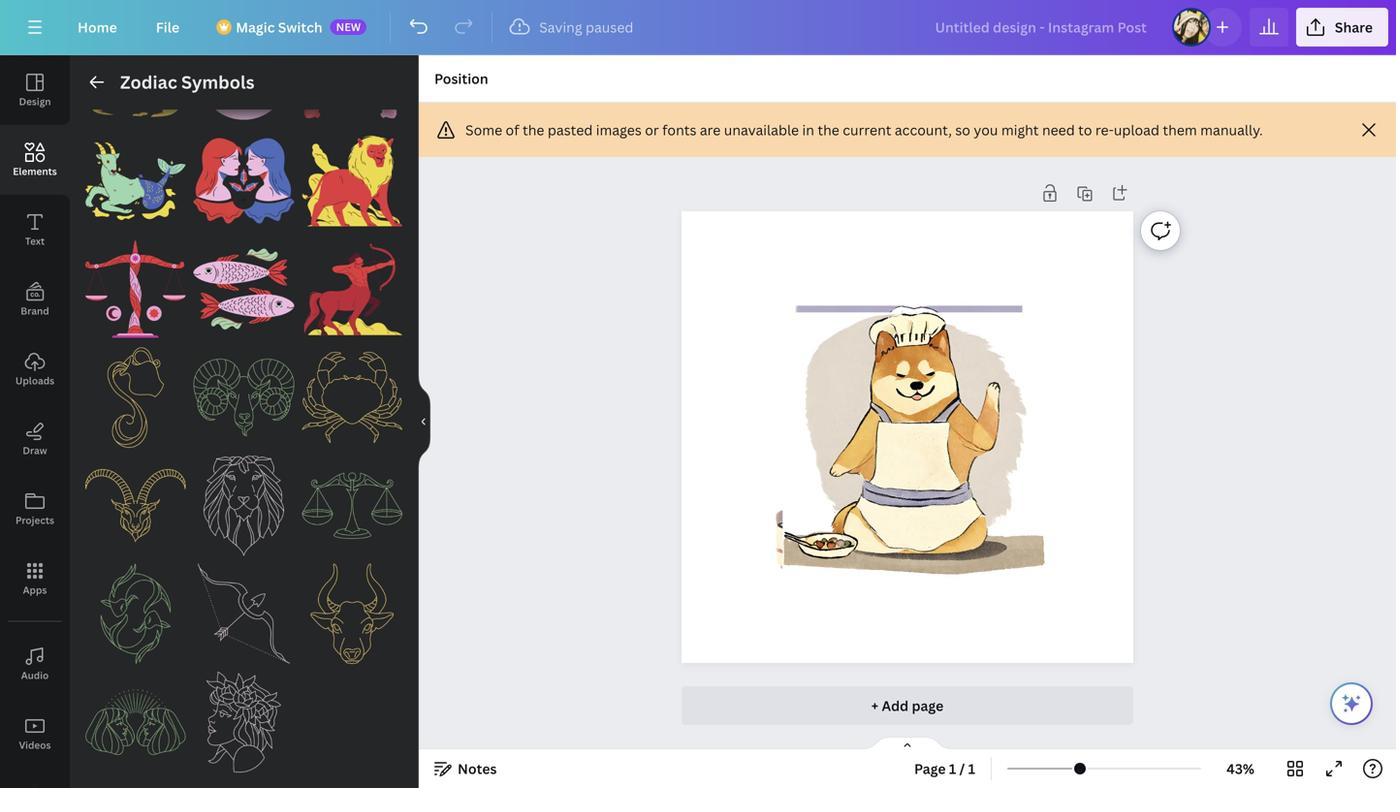 Task type: locate. For each thing, give the bounding box(es) containing it.
saving paused
[[539, 18, 634, 36]]

the
[[523, 121, 544, 139], [818, 121, 840, 139]]

page 1 / 1
[[914, 760, 976, 778]]

the right of
[[523, 121, 544, 139]]

upload
[[1114, 121, 1160, 139]]

file button
[[140, 8, 195, 47]]

or
[[645, 121, 659, 139]]

43% button
[[1209, 753, 1272, 784]]

star sign cancer image
[[302, 22, 402, 123]]

text button
[[0, 195, 70, 265]]

0 horizontal spatial 1
[[949, 760, 956, 778]]

notes
[[458, 760, 497, 778]]

2 the from the left
[[818, 121, 840, 139]]

some of the pasted images or fonts are unavailable in the current account, so you might need to re-upload them manually.
[[465, 121, 1263, 139]]

1 left /
[[949, 760, 956, 778]]

so
[[955, 121, 971, 139]]

horoscope virgo twins image
[[85, 672, 186, 773]]

+
[[872, 697, 879, 715]]

projects button
[[0, 474, 70, 544]]

0 horizontal spatial the
[[523, 121, 544, 139]]

page
[[912, 697, 944, 715]]

audio
[[21, 669, 49, 682]]

horoscope aquarius water jug image
[[85, 347, 186, 448]]

the right in
[[818, 121, 840, 139]]

videos
[[19, 739, 51, 752]]

1 horizontal spatial the
[[818, 121, 840, 139]]

you
[[974, 121, 998, 139]]

horoscope pisces fish image
[[85, 564, 186, 664]]

of
[[506, 121, 519, 139]]

new
[[336, 19, 361, 34]]

star sign leo image
[[302, 131, 402, 231]]

share button
[[1296, 8, 1389, 47]]

hide image
[[418, 375, 431, 468]]

zodiac
[[120, 70, 177, 94]]

group
[[85, 22, 186, 123], [194, 22, 294, 123], [302, 22, 402, 123], [85, 119, 186, 231], [194, 119, 294, 231], [302, 119, 402, 231], [194, 227, 294, 340], [302, 227, 402, 340], [85, 239, 186, 340], [85, 336, 186, 448], [194, 336, 294, 448], [302, 336, 402, 448], [85, 444, 186, 556], [194, 444, 294, 556], [302, 444, 402, 556], [302, 552, 402, 664], [85, 564, 186, 664], [194, 661, 294, 773], [85, 672, 186, 773]]

to
[[1078, 121, 1092, 139]]

star sign taurus image
[[85, 22, 186, 123]]

uploads button
[[0, 335, 70, 404]]

star sign gemini image
[[194, 131, 294, 231]]

1
[[949, 760, 956, 778], [968, 760, 976, 778]]

+ add page
[[872, 697, 944, 715]]

horoscope taurus bull image
[[302, 564, 402, 664]]

horoscope capricorn ram image
[[85, 456, 186, 556]]

symbols
[[181, 70, 255, 94]]

elements
[[13, 165, 57, 178]]

uploads
[[15, 374, 54, 387]]

switch
[[278, 18, 323, 36]]

show pages image
[[861, 736, 954, 752]]

main menu bar
[[0, 0, 1396, 55]]

brand button
[[0, 265, 70, 335]]

star sign virgo image
[[194, 22, 294, 123]]

might
[[1002, 121, 1039, 139]]

Design title text field
[[920, 8, 1165, 47]]

1 horizontal spatial 1
[[968, 760, 976, 778]]

1 right /
[[968, 760, 976, 778]]

position button
[[427, 63, 496, 94]]

projects
[[16, 514, 54, 527]]



Task type: describe. For each thing, give the bounding box(es) containing it.
canva assistant image
[[1340, 692, 1363, 716]]

star sign capricorn image
[[85, 131, 186, 231]]

share
[[1335, 18, 1373, 36]]

are
[[700, 121, 721, 139]]

them
[[1163, 121, 1197, 139]]

audio button
[[0, 629, 70, 699]]

horoscope aries goat image
[[194, 347, 294, 448]]

videos button
[[0, 699, 70, 769]]

manually.
[[1201, 121, 1263, 139]]

magic switch
[[236, 18, 323, 36]]

horoscope libra scale image
[[302, 456, 402, 556]]

home
[[78, 18, 117, 36]]

re-
[[1096, 121, 1114, 139]]

star sign libra image
[[85, 239, 186, 340]]

current
[[843, 121, 892, 139]]

saving paused status
[[501, 16, 643, 39]]

need
[[1042, 121, 1075, 139]]

1 the from the left
[[523, 121, 544, 139]]

paused
[[586, 18, 634, 36]]

2 1 from the left
[[968, 760, 976, 778]]

unavailable
[[724, 121, 799, 139]]

pasted
[[548, 121, 593, 139]]

horoscope cancer crab image
[[302, 347, 402, 448]]

+ add page button
[[682, 687, 1134, 725]]

star sign sagittarius image
[[302, 239, 402, 340]]

position
[[434, 69, 488, 88]]

notes button
[[427, 753, 505, 784]]

in
[[802, 121, 814, 139]]

apps button
[[0, 544, 70, 614]]

draw
[[23, 444, 47, 457]]

fonts
[[662, 121, 697, 139]]

text
[[25, 235, 45, 248]]

some
[[465, 121, 502, 139]]

account,
[[895, 121, 952, 139]]

43%
[[1227, 760, 1255, 778]]

file
[[156, 18, 180, 36]]

design button
[[0, 55, 70, 125]]

images
[[596, 121, 642, 139]]

page
[[914, 760, 946, 778]]

elements button
[[0, 125, 70, 195]]

design
[[19, 95, 51, 108]]

draw button
[[0, 404, 70, 474]]

saving
[[539, 18, 582, 36]]

side panel tab list
[[0, 55, 70, 788]]

brand
[[21, 304, 49, 318]]

add
[[882, 697, 909, 715]]

apps
[[23, 584, 47, 597]]

/
[[960, 760, 965, 778]]

zodiac symbols
[[120, 70, 255, 94]]

star sign pisces image
[[194, 239, 294, 340]]

1 1 from the left
[[949, 760, 956, 778]]

magic
[[236, 18, 275, 36]]

home link
[[62, 8, 133, 47]]



Task type: vqa. For each thing, say whether or not it's contained in the screenshot.
1st the 1 from the right
yes



